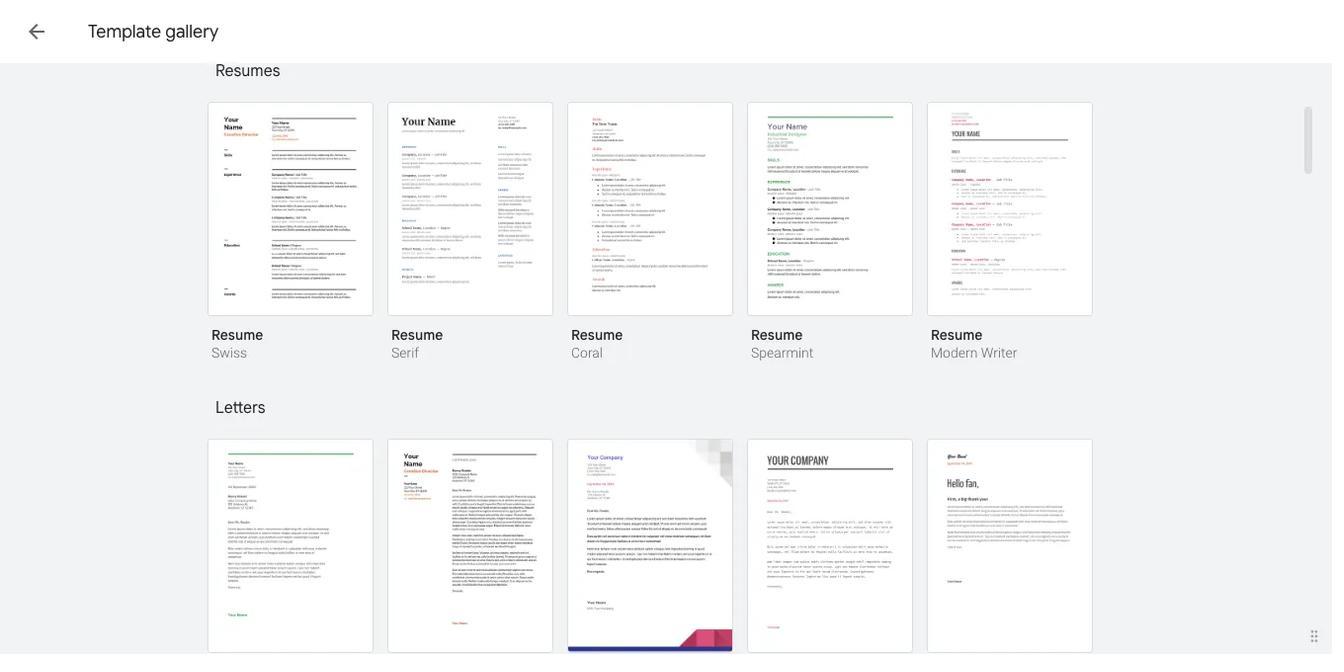 Task type: describe. For each thing, give the bounding box(es) containing it.
letters
[[215, 397, 265, 417]]

3 resume option from the left
[[567, 102, 733, 364]]

2 resume option from the left
[[387, 102, 554, 364]]

modern
[[931, 345, 978, 361]]

resume spearmint
[[751, 326, 814, 361]]

letters list box
[[208, 439, 1117, 654]]

resumes
[[215, 60, 280, 80]]

resume coral
[[571, 326, 623, 361]]

3 option from the left
[[567, 439, 733, 654]]

resume for resume swiss
[[212, 326, 263, 343]]

2 option from the left
[[387, 439, 554, 654]]

coral
[[571, 345, 603, 361]]

resume for resume modern writer
[[931, 326, 983, 343]]

5 resume option from the left
[[927, 102, 1093, 364]]

writer
[[981, 345, 1018, 361]]

template
[[88, 20, 161, 43]]

resume serif
[[391, 326, 443, 361]]

4 option from the left
[[747, 439, 913, 654]]

spearmint
[[751, 345, 814, 361]]

choose template dialog dialog
[[0, 0, 1332, 654]]

serif
[[391, 345, 419, 361]]



Task type: vqa. For each thing, say whether or not it's contained in the screenshot.
Resume corresponding to Resume Swiss
yes



Task type: locate. For each thing, give the bounding box(es) containing it.
2 resume from the left
[[391, 326, 443, 343]]

swiss
[[212, 345, 247, 361]]

resume up coral
[[571, 326, 623, 343]]

resume modern writer
[[931, 326, 1018, 361]]

resume for resume coral
[[571, 326, 623, 343]]

gallery
[[165, 20, 219, 43]]

resumes list box
[[208, 102, 1117, 387]]

resume up spearmint
[[751, 326, 803, 343]]

docs
[[111, 19, 159, 45]]

resume swiss
[[212, 326, 263, 361]]

resume up serif
[[391, 326, 443, 343]]

4 resume from the left
[[751, 326, 803, 343]]

resume up swiss
[[212, 326, 263, 343]]

resume option
[[208, 102, 374, 364], [387, 102, 554, 364], [567, 102, 733, 364], [747, 102, 913, 364], [927, 102, 1093, 364]]

resume inside the resume modern writer
[[931, 326, 983, 343]]

resume inside resume spearmint
[[751, 326, 803, 343]]

resume for resume serif
[[391, 326, 443, 343]]

5 option from the left
[[927, 439, 1093, 654]]

5 resume from the left
[[931, 326, 983, 343]]

3 resume from the left
[[571, 326, 623, 343]]

1 resume option from the left
[[208, 102, 374, 364]]

docs link
[[63, 12, 159, 55]]

resume for resume spearmint
[[751, 326, 803, 343]]

resume
[[212, 326, 263, 343], [391, 326, 443, 343], [571, 326, 623, 343], [751, 326, 803, 343], [931, 326, 983, 343]]

template gallery
[[88, 20, 219, 43]]

option
[[208, 439, 374, 654], [387, 439, 554, 654], [567, 439, 733, 654], [747, 439, 913, 654], [927, 439, 1093, 654]]

resume up modern
[[931, 326, 983, 343]]

1 resume from the left
[[212, 326, 263, 343]]

1 option from the left
[[208, 439, 374, 654]]

4 resume option from the left
[[747, 102, 913, 364]]



